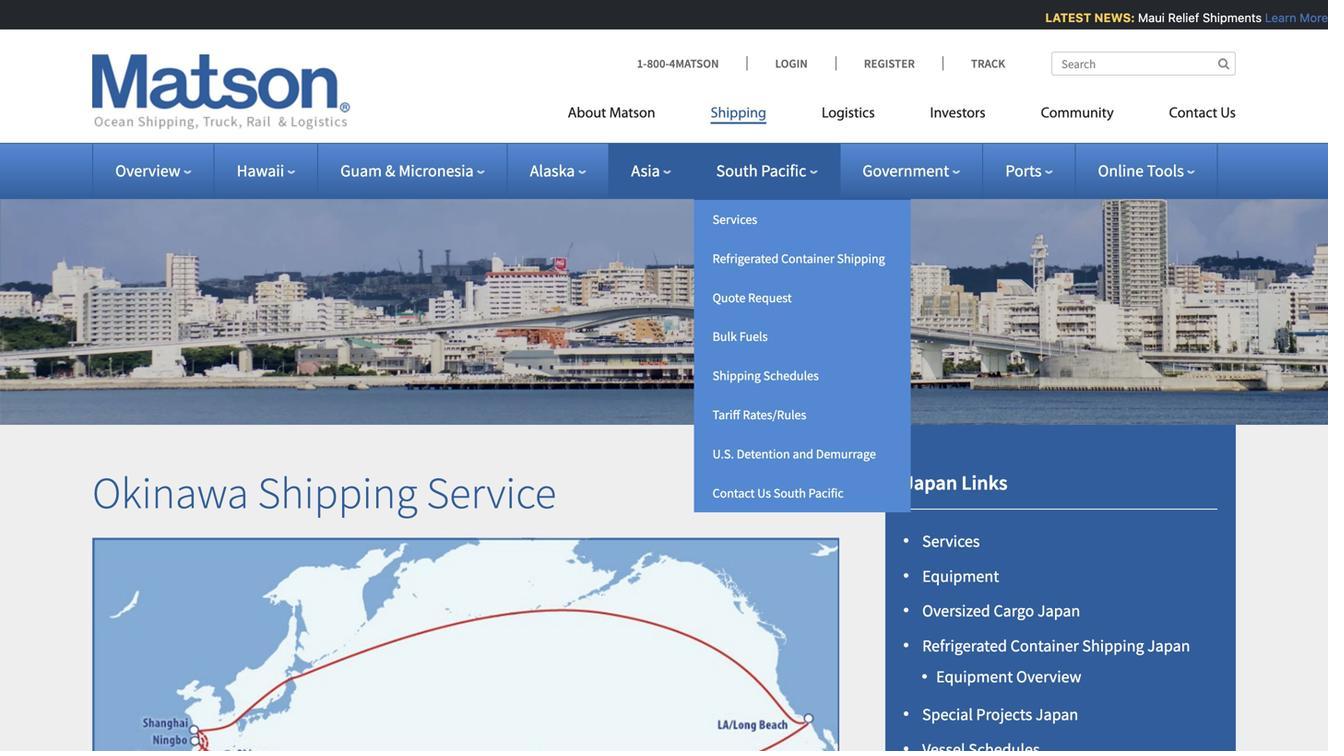 Task type: locate. For each thing, give the bounding box(es) containing it.
alaska link
[[530, 161, 586, 181]]

equipment overview
[[936, 667, 1082, 688]]

contact us south pacific
[[713, 485, 844, 502]]

honolulu image
[[511, 677, 718, 752]]

equipment up special projects japan
[[936, 667, 1013, 688]]

tariff
[[713, 407, 740, 423]]

0 vertical spatial equipment
[[923, 566, 999, 587]]

contact for contact us south pacific
[[713, 485, 755, 502]]

asia
[[631, 161, 660, 181]]

government
[[863, 161, 950, 181]]

and
[[793, 446, 814, 463]]

refrigerated container shipping
[[713, 250, 885, 267]]

services up equipment link on the bottom right of page
[[923, 532, 980, 552]]

None search field
[[1052, 52, 1236, 76]]

1 horizontal spatial refrigerated
[[923, 636, 1007, 657]]

shipping
[[711, 107, 767, 121], [837, 250, 885, 267], [713, 368, 761, 384], [258, 465, 418, 521], [1082, 636, 1144, 657]]

projects
[[976, 705, 1033, 726]]

us inside 'top menu' navigation
[[1221, 107, 1236, 121]]

0 horizontal spatial refrigerated
[[713, 250, 779, 267]]

1 horizontal spatial pacific
[[809, 485, 844, 502]]

contact up tools
[[1169, 107, 1218, 121]]

0 horizontal spatial contact
[[713, 485, 755, 502]]

container inside japan links section
[[1011, 636, 1079, 657]]

bulk fuels link
[[694, 318, 911, 357]]

1 horizontal spatial overview
[[1017, 667, 1082, 688]]

1 horizontal spatial contact
[[1169, 107, 1218, 121]]

request
[[748, 289, 792, 306]]

japan links
[[904, 470, 1008, 496]]

contact inside 'top menu' navigation
[[1169, 107, 1218, 121]]

1 vertical spatial contact
[[713, 485, 755, 502]]

pacific down demurrage
[[809, 485, 844, 502]]

japan
[[904, 470, 958, 496], [1038, 601, 1081, 622], [1148, 636, 1191, 657], [1036, 705, 1079, 726]]

shipping inside japan links section
[[1082, 636, 1144, 657]]

1 vertical spatial south
[[774, 485, 806, 502]]

refrigerated inside japan links section
[[923, 636, 1007, 657]]

Search search field
[[1052, 52, 1236, 76]]

shipments
[[1198, 11, 1257, 24]]

1 horizontal spatial container
[[1011, 636, 1079, 657]]

bulk fuels
[[713, 329, 768, 345]]

quote request link
[[694, 278, 911, 318]]

learn
[[1261, 11, 1292, 24]]

0 horizontal spatial services link
[[694, 200, 911, 239]]

services link for refrigerated container shipping link
[[694, 200, 911, 239]]

us down detention
[[758, 485, 771, 502]]

services link for equipment link on the bottom right of page
[[923, 532, 980, 552]]

0 vertical spatial container
[[781, 250, 835, 267]]

top menu navigation
[[568, 97, 1236, 135]]

1 vertical spatial us
[[758, 485, 771, 502]]

special projects japan link
[[923, 705, 1079, 726]]

1 vertical spatial equipment
[[936, 667, 1013, 688]]

pacific inside the contact us south pacific link
[[809, 485, 844, 502]]

oversized
[[923, 601, 991, 622]]

south
[[716, 161, 758, 181], [774, 485, 806, 502]]

fuels
[[740, 329, 768, 345]]

guam
[[341, 161, 382, 181]]

1 vertical spatial pacific
[[809, 485, 844, 502]]

login
[[775, 56, 808, 71]]

south pacific link
[[716, 161, 818, 181]]

1 vertical spatial services link
[[923, 532, 980, 552]]

0 horizontal spatial services
[[713, 211, 758, 228]]

0 horizontal spatial pacific
[[761, 161, 807, 181]]

latest
[[1041, 11, 1087, 24]]

latest news: maui relief shipments learn more a
[[1041, 11, 1328, 24]]

oversized cargo japan link
[[923, 601, 1081, 622]]

0 vertical spatial south
[[716, 161, 758, 181]]

1 horizontal spatial south
[[774, 485, 806, 502]]

container down cargo
[[1011, 636, 1079, 657]]

container up quote request link
[[781, 250, 835, 267]]

investors
[[930, 107, 986, 121]]

1 vertical spatial services
[[923, 532, 980, 552]]

hawaii
[[237, 161, 284, 181]]

shipping inside 'top menu' navigation
[[711, 107, 767, 121]]

okinawa shipping service
[[92, 465, 556, 521]]

1 vertical spatial container
[[1011, 636, 1079, 657]]

government link
[[863, 161, 961, 181]]

register
[[864, 56, 915, 71]]

0 vertical spatial us
[[1221, 107, 1236, 121]]

shipping link
[[683, 97, 794, 135]]

refrigerated for refrigerated container shipping japan
[[923, 636, 1007, 657]]

south down shipping link
[[716, 161, 758, 181]]

pacific
[[761, 161, 807, 181], [809, 485, 844, 502]]

overview inside japan links section
[[1017, 667, 1082, 688]]

1 horizontal spatial us
[[1221, 107, 1236, 121]]

track link
[[943, 56, 1006, 71]]

logistics link
[[794, 97, 903, 135]]

logistics
[[822, 107, 875, 121]]

naha image
[[120, 651, 328, 752]]

0 horizontal spatial container
[[781, 250, 835, 267]]

login link
[[747, 56, 836, 71]]

0 vertical spatial refrigerated
[[713, 250, 779, 267]]

japan image
[[91, 623, 298, 752], [89, 636, 297, 752], [71, 660, 279, 752], [22, 683, 229, 752]]

us down search icon
[[1221, 107, 1236, 121]]

refrigerated down oversized
[[923, 636, 1007, 657]]

guam image
[[224, 716, 431, 752]]

1-
[[637, 56, 647, 71]]

us
[[1221, 107, 1236, 121], [758, 485, 771, 502]]

1 vertical spatial refrigerated
[[923, 636, 1007, 657]]

south down u.s. detention and demurrage
[[774, 485, 806, 502]]

equipment up oversized
[[923, 566, 999, 587]]

0 vertical spatial services link
[[694, 200, 911, 239]]

0 vertical spatial services
[[713, 211, 758, 228]]

0 vertical spatial contact
[[1169, 107, 1218, 121]]

0 vertical spatial pacific
[[761, 161, 807, 181]]

0 vertical spatial overview
[[115, 161, 181, 181]]

services link up refrigerated container shipping
[[694, 200, 911, 239]]

refrigerated
[[713, 250, 779, 267], [923, 636, 1007, 657]]

container
[[781, 250, 835, 267], [1011, 636, 1079, 657]]

contact
[[1169, 107, 1218, 121], [713, 485, 755, 502]]

learn more a link
[[1261, 11, 1328, 24]]

0 horizontal spatial south
[[716, 161, 758, 181]]

1 horizontal spatial services link
[[923, 532, 980, 552]]

guam & micronesia link
[[341, 161, 485, 181]]

online tools
[[1098, 161, 1184, 181]]

800-
[[647, 56, 669, 71]]

&
[[385, 161, 395, 181]]

overview
[[115, 161, 181, 181], [1017, 667, 1082, 688]]

equipment
[[923, 566, 999, 587], [936, 667, 1013, 688]]

1 vertical spatial overview
[[1017, 667, 1082, 688]]

services link up equipment link on the bottom right of page
[[923, 532, 980, 552]]

container for refrigerated container shipping japan
[[1011, 636, 1079, 657]]

1 horizontal spatial services
[[923, 532, 980, 552]]

0 horizontal spatial us
[[758, 485, 771, 502]]

contact down u.s.
[[713, 485, 755, 502]]

services down south pacific
[[713, 211, 758, 228]]

us for contact us south pacific
[[758, 485, 771, 502]]

oversized cargo japan
[[923, 601, 1081, 622]]

services
[[713, 211, 758, 228], [923, 532, 980, 552]]

pacific down shipping link
[[761, 161, 807, 181]]

us for contact us
[[1221, 107, 1236, 121]]

special
[[923, 705, 973, 726]]

tariff rates/rules link
[[694, 396, 911, 435]]

news:
[[1090, 11, 1130, 24]]

equipment for equipment link on the bottom right of page
[[923, 566, 999, 587]]

container for refrigerated container shipping
[[781, 250, 835, 267]]

refrigerated up quote request
[[713, 250, 779, 267]]



Task type: vqa. For each thing, say whether or not it's contained in the screenshot.
have
no



Task type: describe. For each thing, give the bounding box(es) containing it.
cargo
[[994, 601, 1034, 622]]

ports
[[1006, 161, 1042, 181]]

online
[[1098, 161, 1144, 181]]

japan links section
[[863, 425, 1259, 752]]

search image
[[1219, 58, 1230, 70]]

about matson
[[568, 107, 656, 121]]

bulk
[[713, 329, 737, 345]]

ports link
[[1006, 161, 1053, 181]]

track
[[971, 56, 1006, 71]]

detention
[[737, 446, 790, 463]]

equipment overview link
[[936, 667, 1082, 688]]

u.s. detention and demurrage
[[713, 446, 876, 463]]

a
[[1327, 11, 1328, 24]]

guam & micronesia
[[341, 161, 474, 181]]

refrigerated container shipping link
[[694, 239, 911, 278]]

links
[[962, 470, 1008, 496]]

shipping schedules link
[[694, 357, 911, 396]]

micronesia
[[399, 161, 474, 181]]

refrigerated container shipping japan
[[923, 636, 1191, 657]]

u.s. detention and demurrage link
[[694, 435, 911, 474]]

contact us
[[1169, 107, 1236, 121]]

blue matson logo with ocean, shipping, truck, rail and logistics written beneath it. image
[[92, 54, 351, 130]]

contact for contact us
[[1169, 107, 1218, 121]]

about
[[568, 107, 606, 121]]

port at naha, japan image
[[0, 170, 1328, 425]]

special projects japan
[[923, 705, 1079, 726]]

tools
[[1147, 161, 1184, 181]]

schedules
[[764, 368, 819, 384]]

online tools link
[[1098, 161, 1195, 181]]

register link
[[836, 56, 943, 71]]

service
[[426, 465, 556, 521]]

4matson
[[669, 56, 719, 71]]

relief
[[1163, 11, 1195, 24]]

overview link
[[115, 161, 192, 181]]

about matson link
[[568, 97, 683, 135]]

demurrage
[[816, 446, 876, 463]]

u.s.
[[713, 446, 734, 463]]

community
[[1041, 107, 1114, 121]]

1-800-4matson link
[[637, 56, 747, 71]]

matson
[[610, 107, 656, 121]]

rates/rules
[[743, 407, 807, 423]]

contact us link
[[1142, 97, 1236, 135]]

okinawa port map image
[[92, 538, 840, 752]]

south pacific
[[716, 161, 807, 181]]

contact us south pacific link
[[694, 474, 911, 513]]

maui
[[1133, 11, 1160, 24]]

refrigerated for refrigerated container shipping
[[713, 250, 779, 267]]

tariff rates/rules
[[713, 407, 807, 423]]

refrigerated container shipping japan link
[[923, 636, 1191, 657]]

1-800-4matson
[[637, 56, 719, 71]]

quote
[[713, 289, 746, 306]]

quote request
[[713, 289, 792, 306]]

services inside japan links section
[[923, 532, 980, 552]]

equipment for equipment overview
[[936, 667, 1013, 688]]

community link
[[1014, 97, 1142, 135]]

longbeach image
[[708, 613, 916, 752]]

0 horizontal spatial overview
[[115, 161, 181, 181]]

equipment link
[[923, 566, 999, 587]]

more
[[1295, 11, 1324, 24]]

asia link
[[631, 161, 671, 181]]

investors link
[[903, 97, 1014, 135]]

alaska
[[530, 161, 575, 181]]

hawaii link
[[237, 161, 295, 181]]

shipping schedules
[[713, 368, 819, 384]]

okinawa
[[92, 465, 249, 521]]



